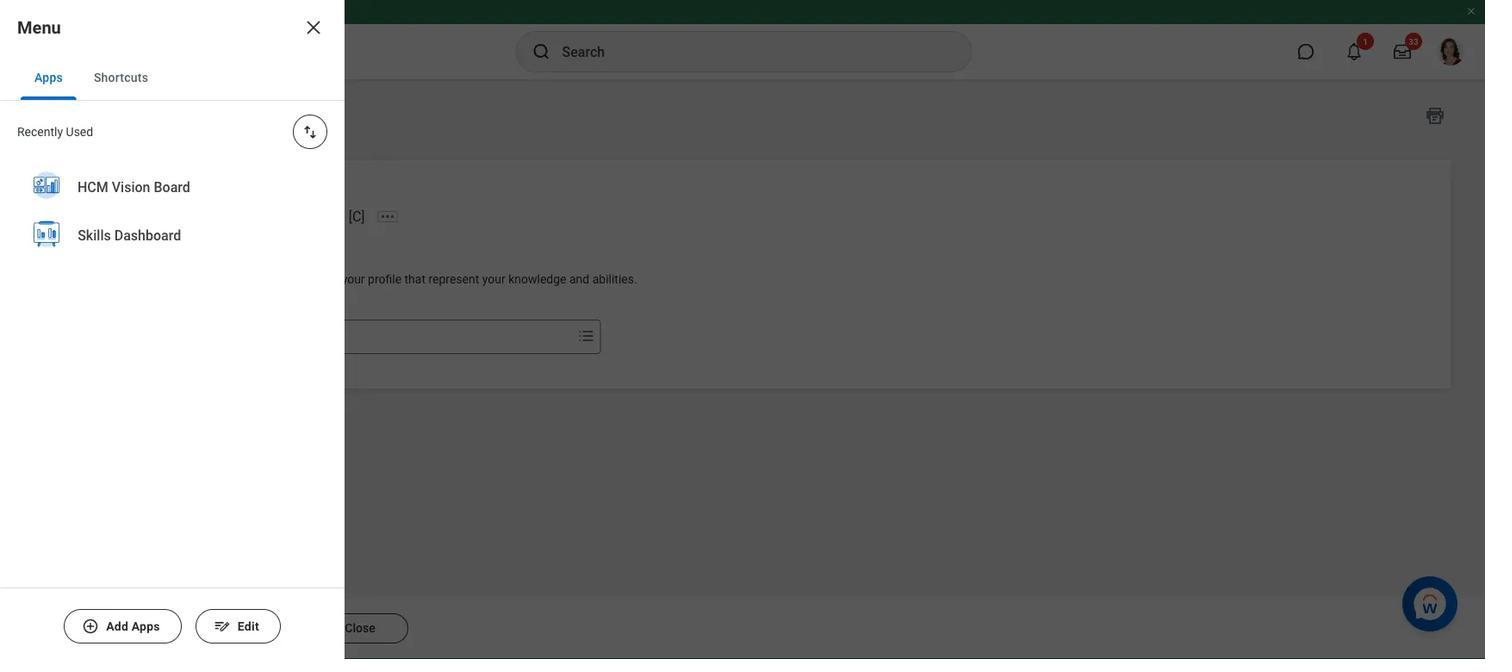 Task type: vqa. For each thing, say whether or not it's contained in the screenshot.
top "Apps"
yes



Task type: locate. For each thing, give the bounding box(es) containing it.
global navigation dialog
[[0, 0, 345, 659]]

0 vertical spatial error image
[[45, 191, 62, 212]]

0 vertical spatial edit
[[90, 109, 131, 137]]

your
[[342, 272, 365, 286], [482, 272, 505, 286]]

notifications large image
[[1346, 43, 1363, 60]]

list
[[0, 138, 62, 455], [0, 163, 345, 273]]

skills inside global navigation dialog
[[78, 227, 111, 243]]

1 vertical spatial edit
[[177, 206, 207, 227]]

jenna lane [c]
[[274, 209, 365, 225]]

1 list from the top
[[0, 138, 62, 455]]

to
[[271, 272, 281, 286]]

skills down hcm
[[78, 227, 111, 243]]

radio custom image
[[17, 153, 38, 174], [17, 191, 38, 212], [17, 229, 38, 250]]

1 horizontal spatial edit
[[177, 206, 207, 227]]

reading pane region
[[55, 79, 1485, 597]]

inbox large image
[[1394, 43, 1411, 60]]

1 your from the left
[[342, 272, 365, 286]]

1 horizontal spatial and
[[569, 272, 589, 286]]

2 radio custom image from the top
[[17, 191, 38, 212]]

[c]
[[349, 209, 365, 225]]

and right for
[[182, 272, 202, 286]]

1 vertical spatial error image
[[45, 229, 62, 250]]

board
[[154, 179, 190, 195]]

abilities.
[[592, 272, 637, 286]]

vision
[[112, 179, 150, 195]]

and
[[182, 272, 202, 286], [569, 272, 589, 286]]

radio custom image for first error image from the bottom
[[17, 229, 38, 250]]

apps
[[34, 70, 63, 84], [132, 619, 160, 633]]

apps down menu
[[34, 70, 63, 84]]

that
[[405, 272, 426, 286]]

3 radio custom image from the top
[[17, 229, 38, 250]]

tab list
[[0, 55, 345, 101]]

2 horizontal spatial edit
[[238, 619, 259, 633]]

action bar region
[[62, 596, 1485, 659]]

0 horizontal spatial and
[[182, 272, 202, 286]]

0 vertical spatial apps
[[34, 70, 63, 84]]

edit career profile
[[90, 109, 285, 137]]

1 vertical spatial radio custom image
[[17, 191, 38, 212]]

1 radio custom image from the top
[[17, 153, 38, 174]]

edit
[[90, 109, 131, 137], [177, 206, 207, 227], [238, 619, 259, 633]]

error image
[[45, 191, 62, 212], [45, 229, 62, 250]]

edit down board
[[177, 206, 207, 227]]

1 horizontal spatial apps
[[132, 619, 160, 633]]

for
[[164, 272, 179, 286]]

skills
[[240, 272, 268, 286]]

profile logan mcneil element
[[1427, 33, 1475, 71]]

edit for edit skills
[[177, 206, 207, 227]]

1 horizontal spatial your
[[482, 272, 505, 286]]

0 horizontal spatial edit
[[90, 109, 131, 137]]

apps right add
[[132, 619, 160, 633]]

banner
[[0, 0, 1485, 79]]

2 vertical spatial edit
[[238, 619, 259, 633]]

2 vertical spatial radio custom image
[[17, 229, 38, 250]]

search
[[124, 272, 161, 286]]

jenna
[[274, 209, 312, 225]]

profile
[[368, 272, 402, 286]]

0 vertical spatial radio custom image
[[17, 153, 38, 174]]

recently
[[17, 124, 63, 139]]

recently used
[[17, 124, 93, 139]]

jenna lane [c] element
[[274, 209, 375, 225]]

1 vertical spatial apps
[[132, 619, 160, 633]]

your right on at the top
[[342, 272, 365, 286]]

0 horizontal spatial apps
[[34, 70, 63, 84]]

your right represent
[[482, 272, 505, 286]]

0 horizontal spatial your
[[342, 272, 365, 286]]

1 and from the left
[[182, 272, 202, 286]]

edit down shortcuts button
[[90, 109, 131, 137]]

x image
[[303, 17, 324, 38]]

select
[[205, 272, 237, 286]]

edit button
[[195, 609, 281, 644]]

edit right text edit image
[[238, 619, 259, 633]]

skills inside the reading pane region
[[211, 206, 254, 227]]

and left abilities.
[[569, 272, 589, 286]]

skills left "jenna"
[[211, 206, 254, 227]]

sort image
[[302, 123, 319, 140]]

skills
[[211, 206, 254, 227], [78, 227, 111, 243]]

1 horizontal spatial skills
[[211, 206, 254, 227]]

apps button
[[21, 55, 77, 100]]

shortcuts
[[94, 70, 148, 84]]

radio custom image for second error image from the bottom of the page
[[17, 191, 38, 212]]

dashboard
[[114, 227, 181, 243]]

hcm
[[78, 179, 108, 195]]

2 list from the top
[[0, 163, 345, 273]]

0 horizontal spatial skills
[[78, 227, 111, 243]]

add apps button
[[64, 609, 182, 644]]



Task type: describe. For each thing, give the bounding box(es) containing it.
plus circle image
[[82, 618, 99, 635]]

tab list containing apps
[[0, 55, 345, 101]]

Skills field
[[171, 321, 573, 352]]

skills dashboard
[[78, 227, 181, 243]]

edit inside button
[[238, 619, 259, 633]]

close environment banner image
[[1466, 6, 1477, 16]]

text edit image
[[213, 618, 231, 635]]

menu
[[17, 17, 61, 37]]

knowledge
[[508, 272, 566, 286]]

used
[[66, 124, 93, 139]]

hcm vision board link
[[21, 163, 324, 213]]

print image
[[1425, 105, 1446, 126]]

radio custom image for error icon
[[17, 153, 38, 174]]

add apps
[[106, 619, 160, 633]]

2 your from the left
[[482, 272, 505, 286]]

search for and select skills to display on your profile that represent your knowledge and abilities.
[[124, 272, 637, 286]]

employee's photo (jenna lane [c]) image
[[124, 198, 164, 237]]

add
[[106, 619, 128, 633]]

2 error image from the top
[[45, 229, 62, 250]]

on
[[325, 272, 339, 286]]

1 error image from the top
[[45, 191, 62, 212]]

edit skills
[[177, 206, 254, 227]]

lane
[[315, 209, 345, 225]]

edit for edit career profile
[[90, 109, 131, 137]]

career
[[137, 109, 208, 137]]

2 and from the left
[[569, 272, 589, 286]]

prompts image
[[576, 326, 597, 346]]

list containing hcm vision board
[[0, 163, 345, 273]]

profile
[[214, 109, 285, 137]]

error image
[[45, 153, 62, 174]]

apps inside tab list
[[34, 70, 63, 84]]

represent
[[429, 272, 479, 286]]

display
[[284, 272, 322, 286]]

hcm vision board
[[78, 179, 190, 195]]

skills dashboard link
[[21, 211, 324, 261]]

shortcuts button
[[80, 55, 162, 100]]

search image
[[531, 41, 552, 62]]



